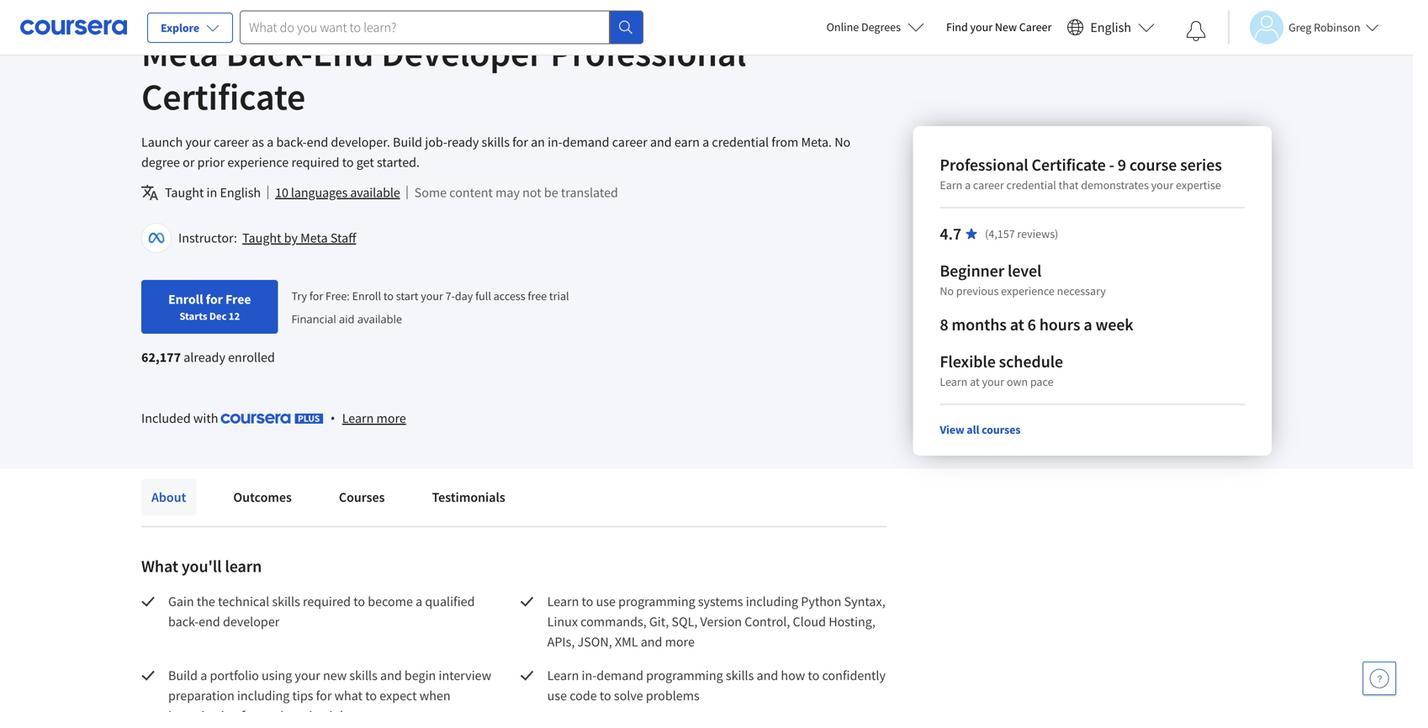 Task type: vqa. For each thing, say whether or not it's contained in the screenshot.
RECOMMENDED EXPERIENCE
no



Task type: locate. For each thing, give the bounding box(es) containing it.
1 vertical spatial credential
[[1007, 177, 1056, 193]]

1 horizontal spatial english
[[1090, 19, 1131, 36]]

for left an
[[512, 134, 528, 151]]

flexible
[[940, 351, 996, 372]]

1 horizontal spatial certificate
[[1032, 154, 1106, 175]]

technical
[[218, 593, 269, 610]]

1 vertical spatial taught
[[242, 230, 281, 246]]

0 horizontal spatial experience
[[227, 154, 289, 171]]

a right "earn"
[[965, 177, 971, 193]]

and inside learn in-demand programming skills and how to confidently use code to solve problems
[[757, 667, 778, 684]]

demand right an
[[563, 134, 609, 151]]

series
[[1180, 154, 1222, 175]]

required up languages
[[291, 154, 339, 171]]

pace
[[1030, 374, 1054, 389]]

0 vertical spatial programming
[[618, 593, 695, 610]]

a right as
[[267, 134, 274, 151]]

meta right by
[[300, 230, 328, 246]]

1 horizontal spatial end
[[307, 134, 328, 151]]

your up the 'tips'
[[295, 667, 320, 684]]

confidently
[[822, 667, 886, 684]]

experience inside launch your career as a back-end developer. build job-ready skills for an in-demand career and earn a credential from meta. no degree or prior experience required to get started.
[[227, 154, 289, 171]]

0 horizontal spatial professional
[[550, 29, 746, 76]]

and left earn
[[650, 134, 672, 151]]

10 languages available button
[[275, 183, 400, 203]]

more down sql, on the bottom of the page
[[665, 634, 695, 651]]

skills inside launch your career as a back-end developer. build job-ready skills for an in-demand career and earn a credential from meta. no degree or prior experience required to get started.
[[482, 134, 510, 151]]

1 vertical spatial back-
[[168, 614, 199, 630]]

to
[[342, 154, 354, 171], [383, 288, 394, 303], [354, 593, 365, 610], [582, 593, 593, 610], [808, 667, 820, 684], [365, 688, 377, 705], [600, 688, 611, 705]]

end down the in the left bottom of the page
[[199, 614, 220, 630]]

taught left in
[[165, 184, 204, 201]]

build up started.
[[393, 134, 422, 151]]

certificate up that
[[1032, 154, 1106, 175]]

skills up developer
[[272, 593, 300, 610]]

enroll right free:
[[352, 288, 381, 303]]

1 vertical spatial programming
[[646, 667, 723, 684]]

you'll
[[182, 556, 222, 577]]

experience down level
[[1001, 283, 1055, 299]]

programming up git,
[[618, 593, 695, 610]]

1 horizontal spatial more
[[665, 634, 695, 651]]

0 horizontal spatial more
[[376, 410, 406, 427]]

learn up code on the left of the page
[[547, 667, 579, 684]]

your left 7-
[[421, 288, 443, 303]]

developer
[[223, 614, 280, 630]]

using
[[262, 667, 292, 684]]

translated
[[561, 184, 618, 201]]

already
[[184, 349, 225, 366]]

free:
[[326, 288, 350, 303]]

skills right ready
[[482, 134, 510, 151]]

1 vertical spatial available
[[357, 311, 402, 327]]

meta inside the meta back-end developer professional certificate
[[141, 29, 219, 76]]

What do you want to learn? text field
[[240, 11, 610, 44]]

taught by meta staff link
[[242, 230, 356, 246]]

professional certificate - 9 course series earn a career credential that demonstrates your expertise
[[940, 154, 1222, 193]]

taught left by
[[242, 230, 281, 246]]

your up "or"
[[185, 134, 211, 151]]

0 horizontal spatial taught
[[165, 184, 204, 201]]

earn
[[940, 177, 963, 193]]

a
[[267, 134, 274, 151], [703, 134, 709, 151], [965, 177, 971, 193], [1084, 314, 1092, 335], [416, 593, 422, 610], [200, 667, 207, 684]]

code
[[570, 688, 597, 705]]

financial
[[291, 311, 336, 327]]

for inside launch your career as a back-end developer. build job-ready skills for an in-demand career and earn a credential from meta. no degree or prior experience required to get started.
[[512, 134, 528, 151]]

when
[[420, 688, 451, 705]]

financial aid available button
[[291, 311, 402, 327]]

0 horizontal spatial end
[[199, 614, 220, 630]]

0 vertical spatial demand
[[563, 134, 609, 151]]

1 horizontal spatial enroll
[[352, 288, 381, 303]]

earn
[[675, 134, 700, 151]]

1 horizontal spatial including
[[746, 593, 798, 610]]

and up expect in the left bottom of the page
[[380, 667, 402, 684]]

0 vertical spatial available
[[350, 184, 400, 201]]

learn more link
[[342, 408, 406, 429]]

english inside button
[[1090, 19, 1131, 36]]

your inside flexible schedule learn at your own pace
[[982, 374, 1004, 389]]

including down 'using'
[[237, 688, 290, 705]]

0 vertical spatial build
[[393, 134, 422, 151]]

career
[[1019, 19, 1052, 34]]

to inside try for free: enroll to start your 7-day full access free trial financial aid available
[[383, 288, 394, 303]]

0 horizontal spatial at
[[970, 374, 980, 389]]

enroll inside try for free: enroll to start your 7-day full access free trial financial aid available
[[352, 288, 381, 303]]

0 vertical spatial including
[[746, 593, 798, 610]]

demand up solve
[[597, 667, 643, 684]]

tips
[[292, 688, 313, 705]]

learn inside flexible schedule learn at your own pace
[[940, 374, 968, 389]]

1 vertical spatial required
[[303, 593, 351, 610]]

2 horizontal spatial career
[[973, 177, 1004, 193]]

1 vertical spatial at
[[970, 374, 980, 389]]

to left become
[[354, 593, 365, 610]]

preparation
[[168, 688, 234, 705]]

to inside learn to use programming systems including python syntax, linux commands, git, sql, version control, cloud hosting, apis, json, xml and more
[[582, 593, 593, 610]]

0 vertical spatial credential
[[712, 134, 769, 151]]

0 horizontal spatial including
[[237, 688, 290, 705]]

1 horizontal spatial build
[[393, 134, 422, 151]]

0 vertical spatial required
[[291, 154, 339, 171]]

including
[[746, 593, 798, 610], [237, 688, 290, 705]]

programming up problems
[[646, 667, 723, 684]]

0 horizontal spatial english
[[220, 184, 261, 201]]

no inside beginner level no previous experience necessary
[[940, 283, 954, 299]]

career inside professional certificate - 9 course series earn a career credential that demonstrates your expertise
[[973, 177, 1004, 193]]

more inside • learn more
[[376, 410, 406, 427]]

1 horizontal spatial professional
[[940, 154, 1028, 175]]

1 vertical spatial experience
[[1001, 283, 1055, 299]]

1 vertical spatial including
[[237, 688, 290, 705]]

1 vertical spatial certificate
[[1032, 154, 1106, 175]]

a right earn
[[703, 134, 709, 151]]

0 vertical spatial english
[[1090, 19, 1131, 36]]

0 horizontal spatial credential
[[712, 134, 769, 151]]

end
[[313, 29, 374, 76]]

1 vertical spatial use
[[547, 688, 567, 705]]

0 horizontal spatial meta
[[141, 29, 219, 76]]

12
[[229, 310, 240, 323]]

at down flexible
[[970, 374, 980, 389]]

some
[[414, 184, 447, 201]]

and left how
[[757, 667, 778, 684]]

a inside professional certificate - 9 course series earn a career credential that demonstrates your expertise
[[965, 177, 971, 193]]

degree
[[141, 154, 180, 171]]

0 horizontal spatial enroll
[[168, 291, 203, 308]]

0 vertical spatial more
[[376, 410, 406, 427]]

commands,
[[581, 614, 647, 630]]

0 vertical spatial use
[[596, 593, 616, 610]]

to right what
[[365, 688, 377, 705]]

build up "preparation"
[[168, 667, 198, 684]]

back- right as
[[276, 134, 307, 151]]

and down git,
[[641, 634, 662, 651]]

use up commands,
[[596, 593, 616, 610]]

jobs
[[329, 708, 353, 713]]

access
[[494, 288, 525, 303]]

(4,157
[[985, 226, 1015, 241]]

1 horizontal spatial back-
[[276, 134, 307, 151]]

skills left how
[[726, 667, 754, 684]]

learn inside learn to use programming systems including python syntax, linux commands, git, sql, version control, cloud hosting, apis, json, xml and more
[[547, 593, 579, 610]]

launch your career as a back-end developer. build job-ready skills for an in-demand career and earn a credential from meta. no degree or prior experience required to get started.
[[141, 134, 851, 171]]

0 vertical spatial end
[[307, 134, 328, 151]]

8
[[940, 314, 948, 335]]

expect
[[380, 688, 417, 705]]

certificate up as
[[141, 73, 306, 120]]

available down get
[[350, 184, 400, 201]]

a right become
[[416, 593, 422, 610]]

and inside launch your career as a back-end developer. build job-ready skills for an in-demand career and earn a credential from meta. no degree or prior experience required to get started.
[[650, 134, 672, 151]]

skills up what
[[349, 667, 378, 684]]

show notifications image
[[1186, 21, 1206, 41]]

0 vertical spatial meta
[[141, 29, 219, 76]]

find your new career
[[946, 19, 1052, 34]]

learn in-demand programming skills and how to confidently use code to solve problems
[[547, 667, 888, 705]]

programming inside learn to use programming systems including python syntax, linux commands, git, sql, version control, cloud hosting, apis, json, xml and more
[[618, 593, 695, 610]]

enroll inside enroll for free starts dec 12
[[168, 291, 203, 308]]

credential
[[712, 134, 769, 151], [1007, 177, 1056, 193]]

at inside flexible schedule learn at your own pace
[[970, 374, 980, 389]]

in
[[207, 184, 217, 201]]

previous
[[956, 283, 999, 299]]

1 vertical spatial demand
[[597, 667, 643, 684]]

0 vertical spatial no
[[835, 134, 851, 151]]

to left start on the top
[[383, 288, 394, 303]]

use
[[596, 593, 616, 610], [547, 688, 567, 705]]

1 horizontal spatial in-
[[582, 667, 597, 684]]

at left 6
[[1010, 314, 1024, 335]]

developer.
[[331, 134, 390, 151]]

career right "earn"
[[973, 177, 1004, 193]]

available
[[350, 184, 400, 201], [357, 311, 402, 327]]

all
[[967, 422, 980, 437]]

engineering
[[260, 708, 327, 713]]

1 horizontal spatial credential
[[1007, 177, 1056, 193]]

including up control,
[[746, 593, 798, 610]]

career left as
[[214, 134, 249, 151]]

0 vertical spatial back-
[[276, 134, 307, 151]]

1 horizontal spatial experience
[[1001, 283, 1055, 299]]

0 horizontal spatial certificate
[[141, 73, 306, 120]]

meta down meta image at the left top of page
[[141, 29, 219, 76]]

0 vertical spatial experience
[[227, 154, 289, 171]]

1 vertical spatial build
[[168, 667, 198, 684]]

more inside learn to use programming systems including python syntax, linux commands, git, sql, version control, cloud hosting, apis, json, xml and more
[[665, 634, 695, 651]]

your down course
[[1151, 177, 1174, 193]]

to inside build a portfolio using your new skills and begin interview preparation including tips for what to expect when interviewing for engineering jobs
[[365, 688, 377, 705]]

1 vertical spatial end
[[199, 614, 220, 630]]

0 vertical spatial certificate
[[141, 73, 306, 120]]

build inside launch your career as a back-end developer. build job-ready skills for an in-demand career and earn a credential from meta. no degree or prior experience required to get started.
[[393, 134, 422, 151]]

new
[[323, 667, 347, 684]]

credential left from
[[712, 134, 769, 151]]

1 vertical spatial in-
[[582, 667, 597, 684]]

0 horizontal spatial use
[[547, 688, 567, 705]]

your left 'own'
[[982, 374, 1004, 389]]

learn right •
[[342, 410, 374, 427]]

credential left that
[[1007, 177, 1056, 193]]

0 vertical spatial in-
[[548, 134, 563, 151]]

that
[[1059, 177, 1079, 193]]

to left get
[[342, 154, 354, 171]]

1 vertical spatial no
[[940, 283, 954, 299]]

4.7
[[940, 223, 962, 244]]

1 horizontal spatial no
[[940, 283, 954, 299]]

back- inside launch your career as a back-end developer. build job-ready skills for an in-demand career and earn a credential from meta. no degree or prior experience required to get started.
[[276, 134, 307, 151]]

learn up linux
[[547, 593, 579, 610]]

day
[[455, 288, 473, 303]]

json,
[[578, 634, 612, 651]]

for up dec
[[206, 291, 223, 308]]

more right •
[[376, 410, 406, 427]]

career left earn
[[612, 134, 648, 151]]

available right aid at top
[[357, 311, 402, 327]]

for inside try for free: enroll to start your 7-day full access free trial financial aid available
[[309, 288, 323, 303]]

0 horizontal spatial back-
[[168, 614, 199, 630]]

to up commands,
[[582, 593, 593, 610]]

back- down gain
[[168, 614, 199, 630]]

62,177 already enrolled
[[141, 349, 275, 366]]

beginner
[[940, 260, 1004, 281]]

get
[[356, 154, 374, 171]]

flexible schedule learn at your own pace
[[940, 351, 1063, 389]]

1 horizontal spatial at
[[1010, 314, 1024, 335]]

instructor: taught by meta staff
[[178, 230, 356, 246]]

programming for systems
[[618, 593, 695, 610]]

enroll up starts
[[168, 291, 203, 308]]

0 horizontal spatial no
[[835, 134, 851, 151]]

including inside build a portfolio using your new skills and begin interview preparation including tips for what to expect when interviewing for engineering jobs
[[237, 688, 290, 705]]

a inside build a portfolio using your new skills and begin interview preparation including tips for what to expect when interviewing for engineering jobs
[[200, 667, 207, 684]]

for right try
[[309, 288, 323, 303]]

1 vertical spatial professional
[[940, 154, 1028, 175]]

start
[[396, 288, 418, 303]]

-
[[1109, 154, 1115, 175]]

use left code on the left of the page
[[547, 688, 567, 705]]

experience down as
[[227, 154, 289, 171]]

0 vertical spatial professional
[[550, 29, 746, 76]]

no left previous
[[940, 283, 954, 299]]

english right in
[[220, 184, 261, 201]]

version
[[700, 614, 742, 630]]

greg robinson
[[1289, 20, 1361, 35]]

a up "preparation"
[[200, 667, 207, 684]]

•
[[330, 409, 335, 427]]

1 vertical spatial more
[[665, 634, 695, 651]]

in- up code on the left of the page
[[582, 667, 597, 684]]

• learn more
[[330, 409, 406, 427]]

reviews)
[[1017, 226, 1058, 241]]

no right meta.
[[835, 134, 851, 151]]

0 horizontal spatial build
[[168, 667, 198, 684]]

None search field
[[240, 11, 644, 44]]

1 horizontal spatial taught
[[242, 230, 281, 246]]

a inside gain the technical skills required to become a qualified back-end developer
[[416, 593, 422, 610]]

1 horizontal spatial use
[[596, 593, 616, 610]]

english right career
[[1090, 19, 1131, 36]]

required left become
[[303, 593, 351, 610]]

0 vertical spatial at
[[1010, 314, 1024, 335]]

0 horizontal spatial in-
[[548, 134, 563, 151]]

in- right an
[[548, 134, 563, 151]]

learn down flexible
[[940, 374, 968, 389]]

what
[[334, 688, 363, 705]]

programming inside learn in-demand programming skills and how to confidently use code to solve problems
[[646, 667, 723, 684]]

1 vertical spatial meta
[[300, 230, 328, 246]]

view
[[940, 422, 965, 437]]

learn inside learn in-demand programming skills and how to confidently use code to solve problems
[[547, 667, 579, 684]]

end left developer.
[[307, 134, 328, 151]]



Task type: describe. For each thing, give the bounding box(es) containing it.
git,
[[649, 614, 669, 630]]

testimonials link
[[422, 479, 515, 516]]

build inside build a portfolio using your new skills and begin interview preparation including tips for what to expect when interviewing for engineering jobs
[[168, 667, 198, 684]]

view all courses link
[[940, 422, 1021, 437]]

developer
[[381, 29, 543, 76]]

for right the 'tips'
[[316, 688, 332, 705]]

as
[[252, 134, 264, 151]]

python
[[801, 593, 842, 610]]

apis,
[[547, 634, 575, 651]]

hosting,
[[829, 614, 876, 630]]

your inside build a portfolio using your new skills and begin interview preparation including tips for what to expect when interviewing for engineering jobs
[[295, 667, 320, 684]]

experience inside beginner level no previous experience necessary
[[1001, 283, 1055, 299]]

instructor:
[[178, 230, 237, 246]]

back-
[[226, 29, 313, 76]]

6
[[1028, 314, 1036, 335]]

in- inside learn in-demand programming skills and how to confidently use code to solve problems
[[582, 667, 597, 684]]

explore
[[161, 20, 199, 35]]

credential inside launch your career as a back-end developer. build job-ready skills for an in-demand career and earn a credential from meta. no degree or prior experience required to get started.
[[712, 134, 769, 151]]

about link
[[141, 479, 196, 516]]

interview
[[439, 667, 491, 684]]

your inside launch your career as a back-end developer. build job-ready skills for an in-demand career and earn a credential from meta. no degree or prior experience required to get started.
[[185, 134, 211, 151]]

coursera plus image
[[221, 414, 324, 424]]

some content may not be translated
[[414, 184, 618, 201]]

to right code on the left of the page
[[600, 688, 611, 705]]

begin
[[405, 667, 436, 684]]

taught by meta staff image
[[144, 225, 169, 251]]

and inside build a portfolio using your new skills and begin interview preparation including tips for what to expect when interviewing for engineering jobs
[[380, 667, 402, 684]]

available inside button
[[350, 184, 400, 201]]

taught in english
[[165, 184, 261, 201]]

included with
[[141, 410, 221, 427]]

learn inside • learn more
[[342, 410, 374, 427]]

testimonials
[[432, 489, 505, 506]]

your inside try for free: enroll to start your 7-day full access free trial financial aid available
[[421, 288, 443, 303]]

not
[[523, 184, 541, 201]]

your inside professional certificate - 9 course series earn a career credential that demonstrates your expertise
[[1151, 177, 1174, 193]]

enrolled
[[228, 349, 275, 366]]

and inside learn to use programming systems including python syntax, linux commands, git, sql, version control, cloud hosting, apis, json, xml and more
[[641, 634, 662, 651]]

with
[[193, 410, 218, 427]]

in- inside launch your career as a back-end developer. build job-ready skills for an in-demand career and earn a credential from meta. no degree or prior experience required to get started.
[[548, 134, 563, 151]]

demand inside launch your career as a back-end developer. build job-ready skills for an in-demand career and earn a credential from meta. no degree or prior experience required to get started.
[[563, 134, 609, 151]]

credential inside professional certificate - 9 course series earn a career credential that demonstrates your expertise
[[1007, 177, 1056, 193]]

to right how
[[808, 667, 820, 684]]

certificate inside the meta back-end developer professional certificate
[[141, 73, 306, 120]]

course
[[1130, 154, 1177, 175]]

meta image
[[141, 0, 293, 18]]

robinson
[[1314, 20, 1361, 35]]

programming for skills
[[646, 667, 723, 684]]

interviewing
[[168, 708, 238, 713]]

english button
[[1060, 0, 1162, 55]]

what
[[141, 556, 178, 577]]

back- inside gain the technical skills required to become a qualified back-end developer
[[168, 614, 199, 630]]

hours
[[1039, 314, 1080, 335]]

available inside try for free: enroll to start your 7-day full access free trial financial aid available
[[357, 311, 402, 327]]

to inside launch your career as a back-end developer. build job-ready skills for an in-demand career and earn a credential from meta. no degree or prior experience required to get started.
[[342, 154, 354, 171]]

certificate inside professional certificate - 9 course series earn a career credential that demonstrates your expertise
[[1032, 154, 1106, 175]]

for inside enroll for free starts dec 12
[[206, 291, 223, 308]]

expertise
[[1176, 177, 1221, 193]]

greg robinson button
[[1228, 11, 1379, 44]]

job-
[[425, 134, 447, 151]]

learn to use programming systems including python syntax, linux commands, git, sql, version control, cloud hosting, apis, json, xml and more
[[547, 593, 888, 651]]

outcomes
[[233, 489, 292, 506]]

schedule
[[999, 351, 1063, 372]]

end inside gain the technical skills required to become a qualified back-end developer
[[199, 614, 220, 630]]

10 languages available
[[275, 184, 400, 201]]

(4,157 reviews)
[[985, 226, 1058, 241]]

no inside launch your career as a back-end developer. build job-ready skills for an in-demand career and earn a credential from meta. no degree or prior experience required to get started.
[[835, 134, 851, 151]]

launch
[[141, 134, 183, 151]]

new
[[995, 19, 1017, 34]]

meta back-end developer professional certificate
[[141, 29, 746, 120]]

professional inside the meta back-end developer professional certificate
[[550, 29, 746, 76]]

gain
[[168, 593, 194, 610]]

from
[[772, 134, 799, 151]]

skills inside build a portfolio using your new skills and begin interview preparation including tips for what to expect when interviewing for engineering jobs
[[349, 667, 378, 684]]

required inside gain the technical skills required to become a qualified back-end developer
[[303, 593, 351, 610]]

become
[[368, 593, 413, 610]]

courses link
[[329, 479, 395, 516]]

use inside learn in-demand programming skills and how to confidently use code to solve problems
[[547, 688, 567, 705]]

online degrees
[[827, 19, 901, 34]]

how
[[781, 667, 805, 684]]

use inside learn to use programming systems including python syntax, linux commands, git, sql, version control, cloud hosting, apis, json, xml and more
[[596, 593, 616, 610]]

coursera image
[[20, 14, 127, 41]]

necessary
[[1057, 283, 1106, 299]]

to inside gain the technical skills required to become a qualified back-end developer
[[354, 593, 365, 610]]

0 horizontal spatial career
[[214, 134, 249, 151]]

outcomes link
[[223, 479, 302, 516]]

explore button
[[147, 13, 233, 43]]

trial
[[549, 288, 569, 303]]

professional inside professional certificate - 9 course series earn a career credential that demonstrates your expertise
[[940, 154, 1028, 175]]

1 vertical spatial english
[[220, 184, 261, 201]]

beginner level no previous experience necessary
[[940, 260, 1106, 299]]

find your new career link
[[938, 17, 1060, 38]]

staff
[[331, 230, 356, 246]]

may
[[496, 184, 520, 201]]

skills inside gain the technical skills required to become a qualified back-end developer
[[272, 593, 300, 610]]

xml
[[615, 634, 638, 651]]

full
[[475, 288, 491, 303]]

a left week
[[1084, 314, 1092, 335]]

be
[[544, 184, 558, 201]]

7-
[[445, 288, 455, 303]]

0 vertical spatial taught
[[165, 184, 204, 201]]

level
[[1008, 260, 1042, 281]]

online
[[827, 19, 859, 34]]

cloud
[[793, 614, 826, 630]]

required inside launch your career as a back-end developer. build job-ready skills for an in-demand career and earn a credential from meta. no degree or prior experience required to get started.
[[291, 154, 339, 171]]

try
[[291, 288, 307, 303]]

including inside learn to use programming systems including python syntax, linux commands, git, sql, version control, cloud hosting, apis, json, xml and more
[[746, 593, 798, 610]]

qualified
[[425, 593, 475, 610]]

meta.
[[801, 134, 832, 151]]

1 horizontal spatial meta
[[300, 230, 328, 246]]

build a portfolio using your new skills and begin interview preparation including tips for what to expect when interviewing for engineering jobs
[[168, 667, 494, 713]]

your right find
[[970, 19, 993, 34]]

syntax,
[[844, 593, 886, 610]]

courses
[[339, 489, 385, 506]]

try for free: enroll to start your 7-day full access free trial financial aid available
[[291, 288, 569, 327]]

end inside launch your career as a back-end developer. build job-ready skills for an in-demand career and earn a credential from meta. no degree or prior experience required to get started.
[[307, 134, 328, 151]]

skills inside learn in-demand programming skills and how to confidently use code to solve problems
[[726, 667, 754, 684]]

demand inside learn in-demand programming skills and how to confidently use code to solve problems
[[597, 667, 643, 684]]

learn
[[225, 556, 262, 577]]

1 horizontal spatial career
[[612, 134, 648, 151]]

courses
[[982, 422, 1021, 437]]

aid
[[339, 311, 355, 327]]

10
[[275, 184, 288, 201]]

prior
[[197, 154, 225, 171]]

for down portfolio
[[241, 708, 257, 713]]

8 months at 6 hours a week
[[940, 314, 1134, 335]]

online degrees button
[[813, 8, 938, 45]]

help center image
[[1369, 669, 1390, 689]]



